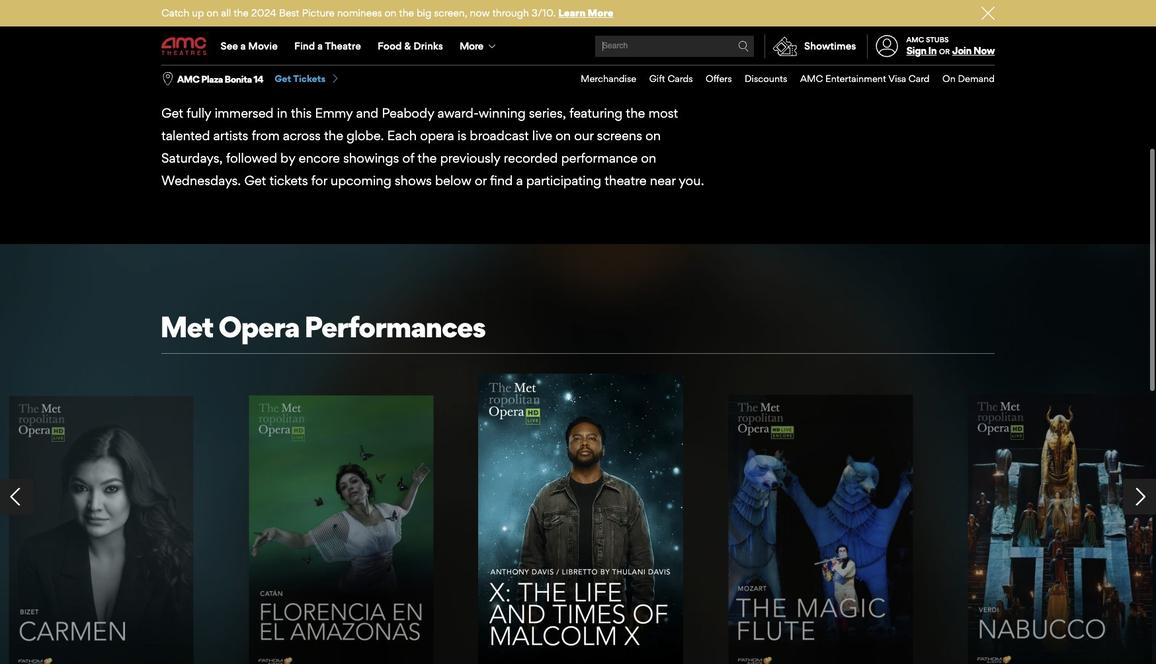 Task type: locate. For each thing, give the bounding box(es) containing it.
by
[[280, 150, 295, 166]]

performances
[[304, 309, 485, 344]]

get for get fully immersed in this emmy and peabody award-winning series, featuring the most talented artists from across the globe. each opera is broadcast live on our screens on saturdays, followed by encore showings of the previously recorded performance on wednesdays. get tickets for upcoming shows below or find a participating theatre near you.
[[161, 105, 183, 121]]

immersed
[[215, 105, 274, 121]]

now
[[974, 44, 995, 57]]

emmy
[[315, 105, 353, 121]]

movie poster for met opera: carmen (2024) image
[[9, 396, 194, 664]]

get for get tickets
[[275, 73, 291, 84]]

menu down learn
[[161, 28, 995, 65]]

join now button
[[952, 44, 995, 57]]

close this dialog image
[[1133, 638, 1146, 652]]

entertainment
[[826, 73, 886, 84]]

amc inside amc stubs sign in or join now
[[907, 35, 924, 44]]

14
[[254, 73, 263, 84]]

1 vertical spatial get
[[161, 105, 183, 121]]

on
[[207, 7, 218, 19], [385, 7, 397, 19], [556, 128, 571, 144], [646, 128, 661, 144], [641, 150, 656, 166]]

2 vertical spatial get
[[244, 173, 266, 189]]

user profile image
[[868, 35, 906, 57]]

sign in or join amc stubs element
[[867, 28, 995, 65]]

get
[[275, 73, 291, 84], [161, 105, 183, 121], [244, 173, 266, 189]]

gift cards
[[649, 73, 693, 84]]

a right find
[[317, 40, 323, 52]]

the down "emmy"
[[324, 128, 343, 144]]

more
[[588, 7, 613, 19], [460, 40, 483, 52]]

catch
[[161, 7, 189, 19]]

on left all
[[207, 7, 218, 19]]

big
[[417, 7, 432, 19]]

amc for sign
[[907, 35, 924, 44]]

and
[[356, 105, 378, 121]]

saturdays,
[[161, 150, 223, 166]]

or inside get fully immersed in this emmy and peabody award-winning series, featuring the most talented artists from across the globe. each opera is broadcast live on our screens on saturdays, followed by encore showings of the previously recorded performance on wednesdays. get tickets for upcoming shows below or find a participating theatre near you.
[[475, 173, 487, 189]]

amc
[[907, 35, 924, 44], [800, 73, 823, 84], [177, 73, 199, 84]]

big
[[335, 28, 378, 63]]

in
[[277, 105, 288, 121]]

gift
[[649, 73, 665, 84]]

0 vertical spatial or
[[939, 47, 950, 56]]

opera
[[420, 128, 454, 144]]

more right learn
[[588, 7, 613, 19]]

get down followed
[[244, 173, 266, 189]]

menu
[[161, 28, 995, 65], [568, 65, 995, 92]]

below
[[435, 173, 472, 189]]

see a movie
[[221, 40, 278, 52]]

the right all
[[234, 7, 249, 19]]

showtimes link
[[765, 34, 856, 58]]

picture
[[302, 7, 335, 19]]

tickets
[[293, 73, 326, 84]]

met opera performances
[[160, 309, 485, 344]]

0 horizontal spatial get
[[161, 105, 183, 121]]

0 vertical spatial menu
[[161, 28, 995, 65]]

talented
[[161, 128, 210, 144]]

search the AMC website text field
[[601, 41, 738, 51]]

the right 'of' in the top of the page
[[418, 150, 437, 166]]

more inside button
[[460, 40, 483, 52]]

upcoming
[[331, 173, 391, 189]]

offers link
[[693, 65, 732, 92]]

stubs
[[926, 35, 949, 44]]

catch up on all the 2024 best picture nominees on the big screen, now through 3/10. learn more
[[161, 7, 613, 19]]

amc left plaza at the top of page
[[177, 73, 199, 84]]

amc inside 'link'
[[800, 73, 823, 84]]

amc entertainment visa card
[[800, 73, 930, 84]]

the left the big
[[399, 7, 414, 19]]

submit search icon image
[[738, 41, 749, 52]]

menu containing more
[[161, 28, 995, 65]]

across
[[283, 128, 321, 144]]

0 horizontal spatial or
[[475, 173, 487, 189]]

0 horizontal spatial a
[[241, 40, 246, 52]]

wednesdays.
[[161, 173, 241, 189]]

1 horizontal spatial amc
[[800, 73, 823, 84]]

get fully immersed in this emmy and peabody award-winning series, featuring the most talented artists from across the globe. each opera is broadcast live on our screens on saturdays, followed by encore showings of the previously recorded performance on wednesdays. get tickets for upcoming shows below or find a participating theatre near you.
[[161, 105, 704, 189]]

breathtaking big screen experiences
[[160, 28, 637, 63]]

0 horizontal spatial amc
[[177, 73, 199, 84]]

of
[[402, 150, 414, 166]]

each
[[387, 128, 417, 144]]

you.
[[679, 173, 704, 189]]

card
[[909, 73, 930, 84]]

2 horizontal spatial amc
[[907, 35, 924, 44]]

merchandise
[[581, 73, 636, 84]]

breathtaking
[[160, 28, 330, 63]]

a right see
[[241, 40, 246, 52]]

nominees
[[337, 7, 382, 19]]

get right 14
[[275, 73, 291, 84]]

0 horizontal spatial more
[[460, 40, 483, 52]]

amc entertainment visa card link
[[787, 65, 930, 92]]

up
[[192, 7, 204, 19]]

bonita
[[225, 73, 252, 84]]

a inside get fully immersed in this emmy and peabody award-winning series, featuring the most talented artists from across the globe. each opera is broadcast live on our screens on saturdays, followed by encore showings of the previously recorded performance on wednesdays. get tickets for upcoming shows below or find a participating theatre near you.
[[516, 173, 523, 189]]

get up talented
[[161, 105, 183, 121]]

2 horizontal spatial get
[[275, 73, 291, 84]]

1 vertical spatial menu
[[568, 65, 995, 92]]

1 horizontal spatial or
[[939, 47, 950, 56]]

or left the find
[[475, 173, 487, 189]]

&
[[404, 40, 411, 52]]

best
[[279, 7, 299, 19]]

1 vertical spatial more
[[460, 40, 483, 52]]

1 horizontal spatial a
[[317, 40, 323, 52]]

2 horizontal spatial a
[[516, 173, 523, 189]]

find
[[490, 173, 513, 189]]

food & drinks
[[378, 40, 443, 52]]

amc inside button
[[177, 73, 199, 84]]

a inside 'see a movie' link
[[241, 40, 246, 52]]

1 horizontal spatial get
[[244, 173, 266, 189]]

a
[[241, 40, 246, 52], [317, 40, 323, 52], [516, 173, 523, 189]]

1 vertical spatial or
[[475, 173, 487, 189]]

drinks
[[414, 40, 443, 52]]

cards
[[668, 73, 693, 84]]

a inside find a theatre link
[[317, 40, 323, 52]]

1 horizontal spatial more
[[588, 7, 613, 19]]

more down now
[[460, 40, 483, 52]]

amc up sign
[[907, 35, 924, 44]]

menu containing merchandise
[[568, 65, 995, 92]]

food
[[378, 40, 402, 52]]

amc down showtimes link
[[800, 73, 823, 84]]

menu down showtimes "image"
[[568, 65, 995, 92]]

or right in on the right of page
[[939, 47, 950, 56]]

amc logo image
[[161, 37, 208, 55], [161, 37, 208, 55]]

0 vertical spatial get
[[275, 73, 291, 84]]

a right the find
[[516, 173, 523, 189]]

series,
[[529, 105, 566, 121]]

get tickets
[[275, 73, 326, 84]]

this
[[291, 105, 312, 121]]



Task type: vqa. For each thing, say whether or not it's contained in the screenshot.
big
yes



Task type: describe. For each thing, give the bounding box(es) containing it.
performance
[[561, 150, 638, 166]]

participating
[[526, 173, 601, 189]]

find
[[294, 40, 315, 52]]

sign
[[907, 44, 926, 57]]

learn
[[558, 7, 586, 19]]

movie poster for met opera: x: the life and times of malcolm x (2023) image
[[478, 373, 683, 664]]

recorded
[[504, 150, 558, 166]]

sign in button
[[907, 44, 937, 57]]

demand
[[958, 73, 995, 84]]

winning
[[479, 105, 526, 121]]

amc stubs sign in or join now
[[907, 35, 995, 57]]

the up the screens
[[626, 105, 645, 121]]

see
[[221, 40, 238, 52]]

or inside amc stubs sign in or join now
[[939, 47, 950, 56]]

featuring
[[569, 105, 623, 121]]

movie
[[248, 40, 278, 52]]

plaza
[[201, 73, 223, 84]]

now
[[470, 7, 490, 19]]

movie poster for met opera: nabucco (2024) image
[[968, 394, 1153, 664]]

broadcast
[[470, 128, 529, 144]]

learn more link
[[558, 7, 613, 19]]

opera
[[218, 309, 299, 344]]

2024
[[251, 7, 276, 19]]

near
[[650, 173, 676, 189]]

a for movie
[[241, 40, 246, 52]]

experiences
[[478, 28, 637, 63]]

most
[[649, 105, 678, 121]]

on
[[943, 73, 956, 84]]

showings
[[343, 150, 399, 166]]

from
[[252, 128, 280, 144]]

shows
[[395, 173, 432, 189]]

encore
[[299, 150, 340, 166]]

all
[[221, 7, 231, 19]]

peabody
[[382, 105, 434, 121]]

previously
[[440, 150, 500, 166]]

award-
[[438, 105, 479, 121]]

through
[[492, 7, 529, 19]]

showtimes image
[[765, 34, 804, 58]]

globe.
[[347, 128, 384, 144]]

on demand link
[[930, 65, 995, 92]]

is
[[458, 128, 467, 144]]

3/10.
[[532, 7, 556, 19]]

movie poster for met opera: florencia en el amazonas (2023) image
[[249, 395, 433, 664]]

more button
[[451, 28, 507, 65]]

followed
[[226, 150, 277, 166]]

screens
[[597, 128, 642, 144]]

theatre
[[325, 40, 361, 52]]

on up near
[[641, 150, 656, 166]]

in
[[928, 44, 937, 57]]

get tickets link
[[275, 73, 340, 85]]

met
[[160, 309, 213, 344]]

on down most
[[646, 128, 661, 144]]

visa
[[888, 73, 906, 84]]

on demand
[[943, 73, 995, 84]]

gift cards link
[[636, 65, 693, 92]]

amc for bonita
[[177, 73, 199, 84]]

theatre
[[605, 173, 647, 189]]

on left "our"
[[556, 128, 571, 144]]

amc plaza bonita 14 button
[[177, 73, 263, 85]]

food & drinks link
[[369, 28, 451, 65]]

live
[[532, 128, 552, 144]]

a for theatre
[[317, 40, 323, 52]]

amc plaza bonita 14
[[177, 73, 263, 84]]

movie poster for met opera: magic flute holiday encore (2023) image
[[728, 395, 913, 664]]

screen
[[383, 28, 473, 63]]

0 vertical spatial more
[[588, 7, 613, 19]]

showtimes
[[804, 40, 856, 52]]

on right nominees
[[385, 7, 397, 19]]

see a movie link
[[212, 28, 286, 65]]

discounts link
[[732, 65, 787, 92]]

merchandise link
[[568, 65, 636, 92]]

artists
[[213, 128, 248, 144]]

find a theatre
[[294, 40, 361, 52]]

amc for visa
[[800, 73, 823, 84]]



